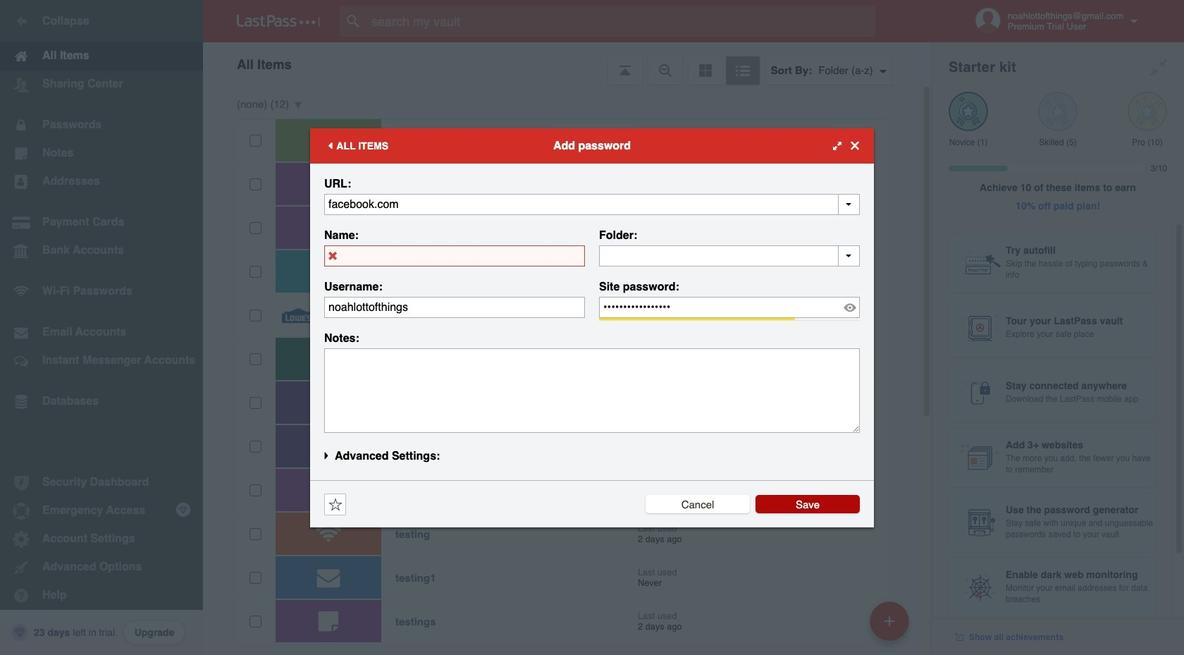 Task type: describe. For each thing, give the bounding box(es) containing it.
lastpass image
[[237, 15, 320, 27]]

new item image
[[885, 616, 895, 626]]

search my vault text field
[[340, 6, 903, 37]]

Search search field
[[340, 6, 903, 37]]



Task type: locate. For each thing, give the bounding box(es) containing it.
main navigation navigation
[[0, 0, 203, 655]]

None text field
[[324, 194, 860, 215], [599, 245, 860, 266], [324, 194, 860, 215], [599, 245, 860, 266]]

vault options navigation
[[203, 42, 932, 85]]

dialog
[[310, 128, 874, 527]]

new item navigation
[[865, 597, 918, 655]]

None password field
[[599, 296, 860, 318]]

None text field
[[324, 245, 585, 266], [324, 296, 585, 318], [324, 348, 860, 433], [324, 245, 585, 266], [324, 296, 585, 318], [324, 348, 860, 433]]



Task type: vqa. For each thing, say whether or not it's contained in the screenshot.
New item element
no



